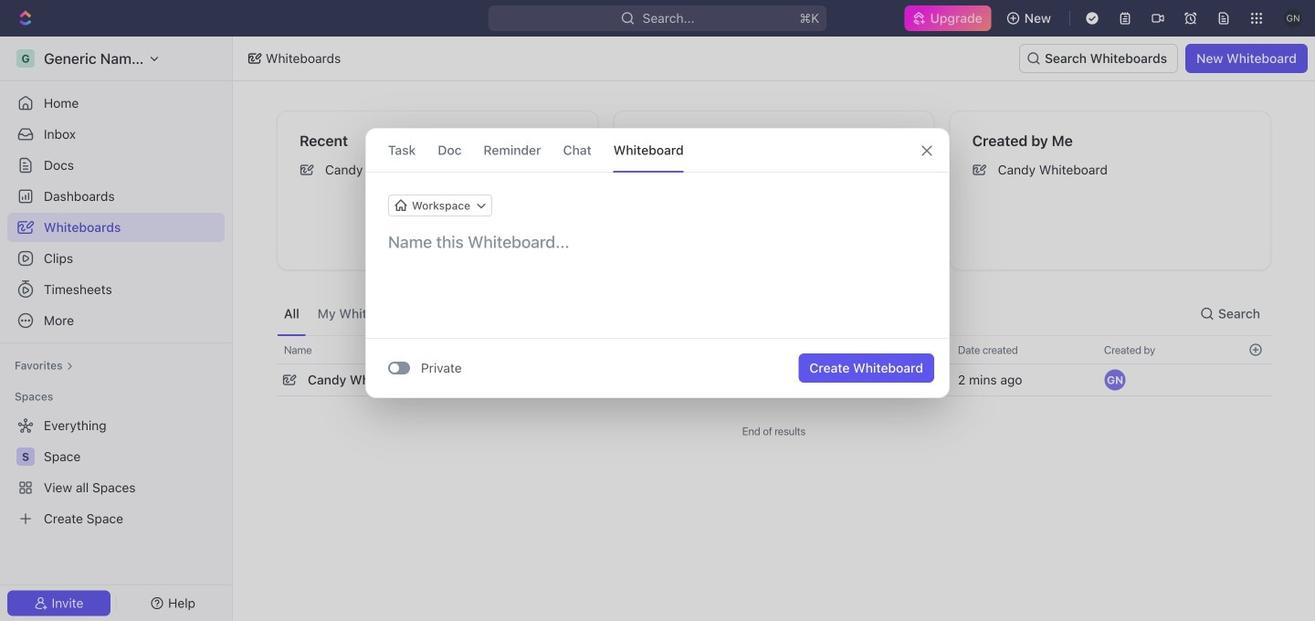 Task type: describe. For each thing, give the bounding box(es) containing it.
Name this Whiteboard... field
[[366, 231, 949, 253]]

generic name, , element
[[1104, 369, 1126, 391]]

sidebar navigation
[[0, 37, 233, 621]]

2 row from the top
[[277, 362, 1272, 398]]



Task type: vqa. For each thing, say whether or not it's contained in the screenshot.
Space, , ELEMENT within Sidebar navigation
no



Task type: locate. For each thing, give the bounding box(es) containing it.
1 row from the top
[[277, 335, 1272, 365]]

row
[[277, 335, 1272, 365], [277, 362, 1272, 398]]

no favorited whiteboards image
[[738, 152, 811, 225]]

cell inside row
[[1240, 365, 1272, 396]]

dialog
[[365, 128, 950, 398]]

tab list
[[277, 292, 424, 335]]

table
[[277, 335, 1272, 398]]

tree inside sidebar navigation
[[7, 411, 225, 534]]

cell
[[1240, 365, 1272, 396]]

tree
[[7, 411, 225, 534]]



